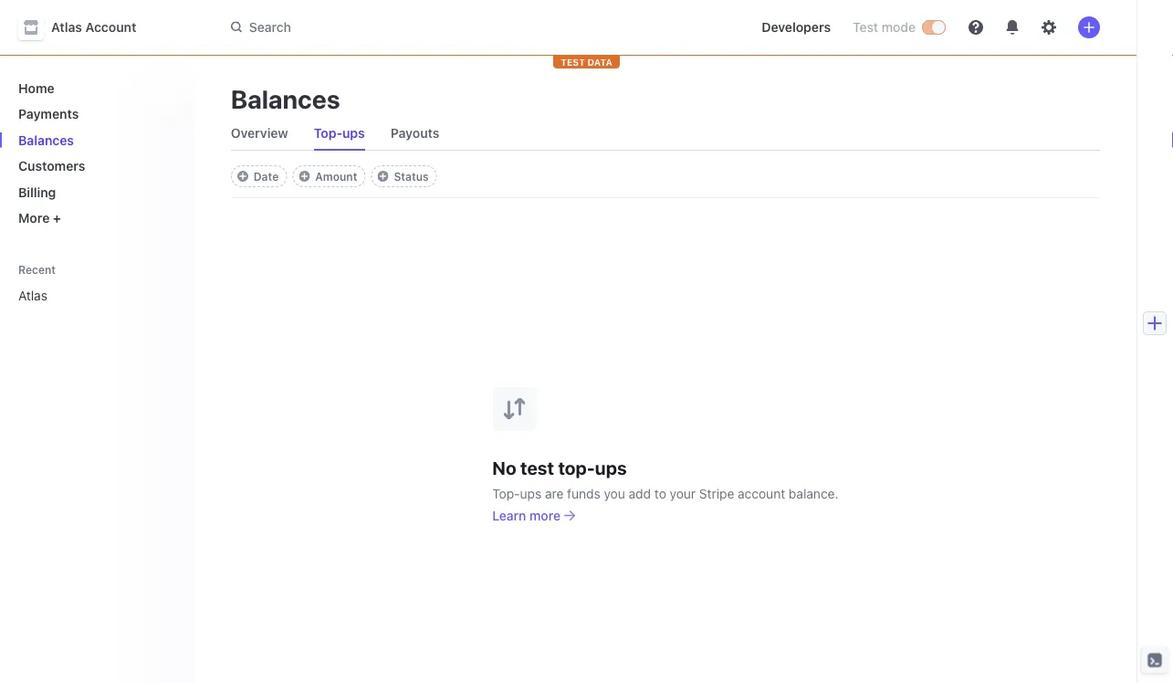 Task type: locate. For each thing, give the bounding box(es) containing it.
tab list containing overview
[[224, 117, 1101, 151]]

1 horizontal spatial balances
[[231, 84, 340, 114]]

balances
[[231, 84, 340, 114], [18, 132, 74, 147]]

to
[[655, 486, 667, 501]]

0 vertical spatial ups
[[342, 126, 365, 141]]

atlas left account
[[51, 20, 82, 35]]

1 horizontal spatial atlas
[[51, 20, 82, 35]]

atlas inside recent navigation links element
[[18, 288, 47, 303]]

top- for top-ups
[[314, 126, 343, 141]]

top-
[[558, 457, 595, 479]]

top- for top-ups are funds you add to your stripe account balance.
[[492, 486, 520, 501]]

overview link
[[224, 121, 296, 146]]

search
[[249, 19, 291, 34]]

recent navigation links element
[[0, 255, 194, 311]]

ups up you
[[595, 457, 627, 479]]

no test top-ups
[[492, 457, 627, 479]]

1 horizontal spatial top-
[[492, 486, 520, 501]]

0 horizontal spatial balances
[[18, 132, 74, 147]]

billing
[[18, 184, 56, 200]]

mode
[[882, 20, 916, 35]]

2 horizontal spatial ups
[[595, 457, 627, 479]]

atlas for atlas account
[[51, 20, 82, 35]]

stripe
[[699, 486, 735, 501]]

1 vertical spatial top-
[[492, 486, 520, 501]]

tab list
[[224, 117, 1101, 151]]

2 vertical spatial ups
[[520, 486, 542, 501]]

help image
[[969, 20, 984, 35]]

1 vertical spatial ups
[[595, 457, 627, 479]]

add amount image
[[299, 171, 310, 182]]

payouts link
[[383, 121, 447, 146]]

account
[[738, 486, 786, 501]]

add date image
[[237, 171, 248, 182]]

Search search field
[[220, 11, 733, 44]]

test
[[521, 457, 554, 479]]

ups
[[342, 126, 365, 141], [595, 457, 627, 479], [520, 486, 542, 501]]

1 horizontal spatial ups
[[520, 486, 542, 501]]

billing link
[[11, 177, 180, 207]]

more
[[18, 211, 50, 226]]

test mode
[[853, 20, 916, 35]]

toolbar
[[231, 165, 437, 187]]

balances down payments
[[18, 132, 74, 147]]

0 horizontal spatial atlas
[[18, 288, 47, 303]]

funds
[[567, 486, 601, 501]]

0 horizontal spatial top-
[[314, 126, 343, 141]]

0 horizontal spatial ups
[[342, 126, 365, 141]]

are
[[545, 486, 564, 501]]

no
[[492, 457, 517, 479]]

0 vertical spatial top-
[[314, 126, 343, 141]]

atlas
[[51, 20, 82, 35], [18, 288, 47, 303]]

ups up amount on the left top
[[342, 126, 365, 141]]

payments
[[18, 106, 79, 121]]

top- up amount on the left top
[[314, 126, 343, 141]]

balances up overview
[[231, 84, 340, 114]]

1 vertical spatial balances
[[18, 132, 74, 147]]

atlas down recent
[[18, 288, 47, 303]]

balances inside core navigation links element
[[18, 132, 74, 147]]

ups for top-ups
[[342, 126, 365, 141]]

ups for top-ups are funds you add to your stripe account balance.
[[520, 486, 542, 501]]

0 vertical spatial atlas
[[51, 20, 82, 35]]

atlas inside button
[[51, 20, 82, 35]]

learn more
[[492, 508, 561, 523]]

1 vertical spatial atlas
[[18, 288, 47, 303]]

toolbar containing date
[[231, 165, 437, 187]]

test data
[[561, 57, 613, 67]]

more
[[530, 508, 561, 523]]

top-ups link
[[307, 121, 372, 146]]

your
[[670, 486, 696, 501]]

top- up learn
[[492, 486, 520, 501]]

ups up the learn more
[[520, 486, 542, 501]]

top-
[[314, 126, 343, 141], [492, 486, 520, 501]]



Task type: describe. For each thing, give the bounding box(es) containing it.
atlas account button
[[18, 15, 155, 40]]

date
[[254, 170, 279, 183]]

balances link
[[11, 125, 180, 155]]

top-ups
[[314, 126, 365, 141]]

data
[[588, 57, 613, 67]]

0 vertical spatial balances
[[231, 84, 340, 114]]

more +
[[18, 211, 61, 226]]

account
[[85, 20, 136, 35]]

developers
[[762, 20, 831, 35]]

atlas for atlas
[[18, 288, 47, 303]]

customers
[[18, 158, 85, 174]]

add
[[629, 486, 651, 501]]

developers link
[[755, 13, 838, 42]]

test
[[853, 20, 879, 35]]

payouts
[[391, 126, 440, 141]]

learn more link
[[492, 506, 575, 525]]

Search text field
[[220, 11, 733, 44]]

you
[[604, 486, 625, 501]]

test
[[561, 57, 585, 67]]

atlas link
[[11, 281, 154, 311]]

payments link
[[11, 99, 180, 129]]

settings image
[[1042, 20, 1057, 35]]

overview
[[231, 126, 288, 141]]

amount
[[315, 170, 357, 183]]

home link
[[11, 73, 180, 103]]

balance.
[[789, 486, 839, 501]]

core navigation links element
[[11, 73, 180, 233]]

home
[[18, 80, 54, 95]]

add status image
[[378, 171, 389, 182]]

atlas account
[[51, 20, 136, 35]]

top-ups are funds you add to your stripe account balance.
[[492, 486, 839, 501]]

customers link
[[11, 151, 180, 181]]

status
[[394, 170, 429, 183]]

+
[[53, 211, 61, 226]]

recent
[[18, 263, 56, 276]]

learn
[[492, 508, 526, 523]]



Task type: vqa. For each thing, say whether or not it's contained in the screenshot.
the Top-
yes



